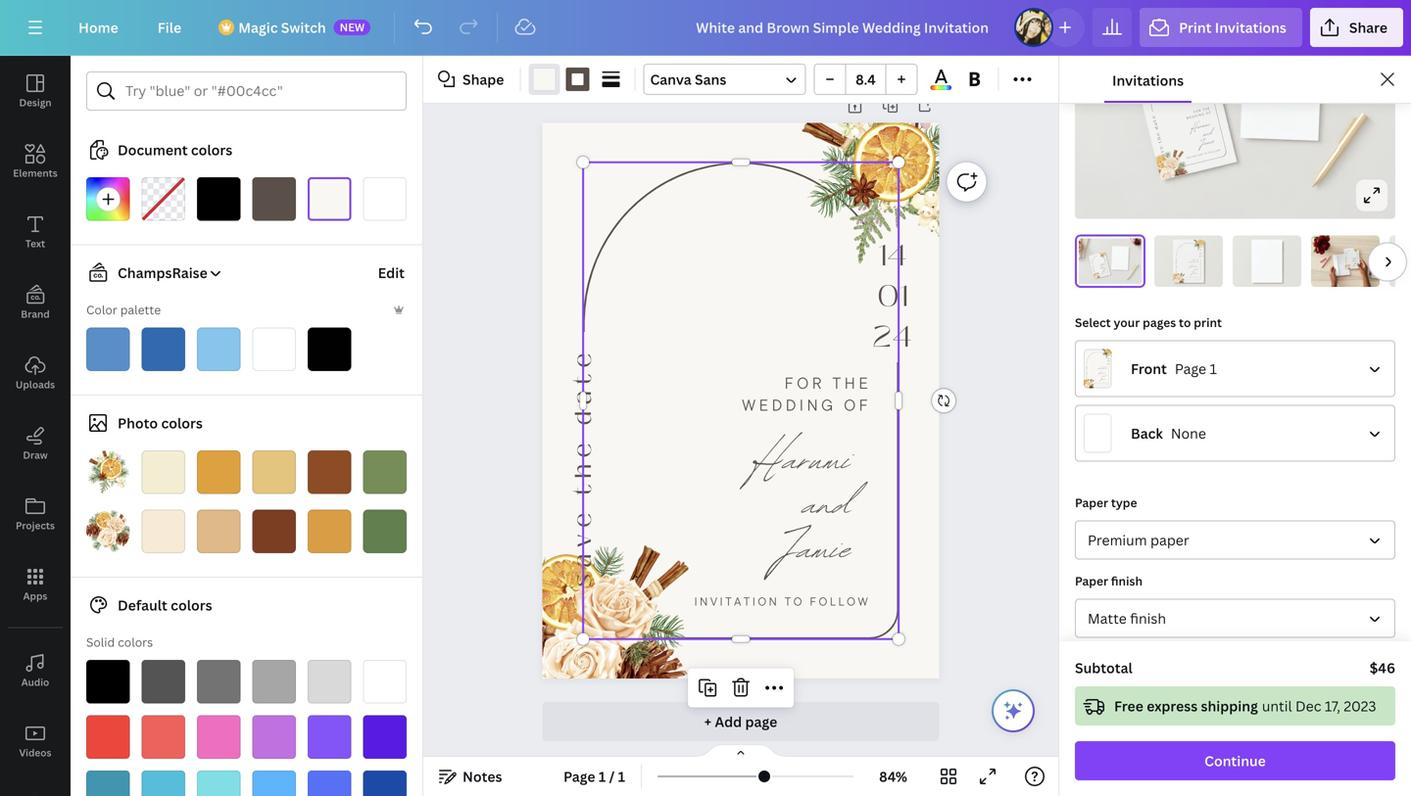 Task type: vqa. For each thing, say whether or not it's contained in the screenshot.
them
no



Task type: locate. For each thing, give the bounding box(es) containing it.
apps
[[23, 590, 47, 603]]

print invitations button
[[1140, 8, 1302, 47]]

magenta #cb6ce6 image
[[252, 716, 296, 759]]

01 inside '14 01 24'
[[877, 274, 908, 319]]

#4890cd image
[[86, 328, 130, 371], [86, 328, 130, 371]]

continue button
[[1075, 742, 1395, 781]]

free express shipping until dec 17, 2023
[[1114, 697, 1376, 716]]

solid
[[86, 634, 115, 651]]

add
[[715, 713, 742, 731]]

0 vertical spatial page
[[1175, 359, 1206, 378]]

projects
[[16, 519, 55, 533]]

light blue #38b6ff image
[[252, 771, 296, 797]]

2 paper from the top
[[1075, 573, 1108, 589]]

#000000 image
[[197, 177, 241, 221], [197, 177, 241, 221]]

free
[[1114, 697, 1143, 716]]

invitation to follow
[[1186, 149, 1221, 160], [694, 595, 870, 609]]

follow
[[1208, 149, 1221, 154], [1355, 266, 1358, 266], [1105, 272, 1107, 273], [1194, 277, 1199, 278], [810, 595, 870, 609]]

1 horizontal spatial page
[[1175, 359, 1206, 378]]

14
[[878, 233, 907, 278], [1199, 248, 1202, 252], [1357, 252, 1358, 254], [1104, 257, 1105, 259]]

dark turquoise #0097b2 image
[[86, 771, 130, 797]]

group
[[814, 64, 918, 95]]

1 horizontal spatial save the date
[[1150, 114, 1168, 161]]

1 vertical spatial page
[[563, 768, 595, 786]]

page
[[1175, 359, 1206, 378], [563, 768, 595, 786]]

1 vertical spatial invitations
[[1112, 71, 1184, 90]]

1 left /
[[599, 768, 606, 786]]

gray #737373 image
[[197, 660, 241, 704]]

1 down "print"
[[1210, 359, 1217, 378]]

14 inside '14 01 24'
[[878, 233, 907, 278]]

0 horizontal spatial save the date
[[566, 347, 600, 587]]

of
[[1206, 110, 1212, 115], [1356, 258, 1357, 259], [1197, 261, 1199, 263], [1104, 264, 1105, 265], [844, 395, 871, 415]]

#f5edd1 image
[[142, 451, 185, 494]]

magenta #cb6ce6 image
[[252, 716, 296, 759]]

#ffffff image
[[363, 177, 407, 221], [252, 328, 296, 371], [252, 328, 296, 371]]

colors right the document
[[191, 141, 232, 159]]

select
[[1075, 314, 1111, 330]]

brand
[[21, 308, 50, 321]]

text button
[[0, 197, 71, 268]]

0 vertical spatial paper
[[1075, 495, 1108, 511]]

84%
[[879, 768, 907, 786]]

share
[[1349, 18, 1388, 37]]

coral red #ff5757 image
[[142, 716, 185, 759], [142, 716, 185, 759]]

home link
[[63, 8, 134, 47]]

14 01 24 save the date for the wedding of invitation to follow harumi and jamie
[[1345, 252, 1358, 267], [1092, 257, 1107, 275]]

subtotal
[[1075, 659, 1133, 678]]

matte
[[1088, 609, 1127, 628]]

1 horizontal spatial invitations
[[1215, 18, 1287, 37]]

colors for photo colors
[[161, 414, 203, 433]]

finish right matte
[[1130, 609, 1166, 628]]

and
[[1201, 125, 1214, 142], [1355, 261, 1357, 264], [1193, 267, 1197, 273], [1103, 267, 1106, 271], [803, 467, 851, 542]]

#f8f7f4 image
[[533, 68, 556, 91], [308, 177, 351, 221], [308, 177, 351, 221]]

the
[[1202, 106, 1211, 112], [1154, 131, 1163, 144], [1355, 257, 1357, 258], [1196, 259, 1199, 261], [1346, 260, 1347, 263], [1103, 263, 1105, 264], [1175, 264, 1178, 269], [1093, 268, 1095, 271], [832, 373, 871, 393], [566, 437, 600, 495]]

design button
[[0, 56, 71, 126]]

#e59a2f image
[[308, 510, 351, 554]]

colors right solid
[[118, 634, 153, 651]]

finish up matte finish
[[1111, 573, 1143, 589]]

#f8f7f4 image
[[533, 68, 556, 91]]

invitations
[[1215, 18, 1287, 37], [1112, 71, 1184, 90]]

colors right default
[[171, 596, 212, 615]]

#75c6ef image
[[197, 328, 241, 371], [197, 328, 241, 371]]

14 01 24 save the date for the wedding of invitation to follow harumi and jamie up select
[[1092, 257, 1107, 275]]

videos button
[[0, 707, 71, 777]]

select your pages to print element
[[1075, 340, 1395, 462]]

01
[[1199, 251, 1202, 255], [1357, 253, 1358, 255], [1104, 259, 1106, 261], [877, 274, 908, 319]]

pages
[[1143, 314, 1176, 330]]

paper up matte
[[1075, 573, 1108, 589]]

invitation
[[1186, 153, 1203, 160], [1351, 266, 1354, 267], [1100, 273, 1103, 275], [1185, 277, 1192, 278], [694, 595, 779, 609]]

champsraise
[[118, 264, 208, 282]]

colors right photo
[[161, 414, 203, 433]]

violet #5e17eb image
[[363, 716, 407, 759], [363, 716, 407, 759]]

0 vertical spatial finish
[[1111, 573, 1143, 589]]

front page 1
[[1131, 359, 1217, 378]]

date
[[1150, 114, 1160, 130], [1345, 257, 1347, 260], [1175, 257, 1178, 263], [1092, 265, 1094, 268], [566, 347, 600, 425]]

1 inside 'select your pages to print' element
[[1210, 359, 1217, 378]]

colors
[[191, 141, 232, 159], [161, 414, 203, 433], [171, 596, 212, 615], [118, 634, 153, 651]]

elements button
[[0, 126, 71, 197]]

0 horizontal spatial invitation to follow
[[694, 595, 870, 609]]

none
[[1171, 424, 1206, 443]]

paper finish
[[1075, 573, 1143, 589]]

color palette
[[86, 302, 161, 318]]

notes
[[463, 768, 502, 786]]

show pages image
[[694, 744, 788, 759]]

wedding
[[1186, 112, 1205, 120], [1352, 258, 1356, 259], [1189, 261, 1196, 263], [1100, 264, 1104, 266], [742, 395, 837, 415]]

– – number field
[[852, 70, 879, 89]]

#e89e21 image
[[197, 451, 241, 494], [197, 451, 241, 494]]

to
[[1204, 152, 1208, 155], [1354, 266, 1355, 266], [1103, 273, 1104, 274], [1192, 277, 1194, 278], [1179, 314, 1191, 330], [785, 595, 804, 609]]

0 vertical spatial invitations
[[1215, 18, 1287, 37]]

page left /
[[563, 768, 595, 786]]

solid colors
[[86, 634, 153, 651]]

jamie inside the invitation to follow harumi and jamie
[[1192, 270, 1197, 276]]

finish inside button
[[1130, 609, 1166, 628]]

turquoise blue #5ce1e6 image
[[197, 771, 241, 797], [197, 771, 241, 797]]

#eac373 image
[[252, 451, 296, 494]]

new
[[340, 20, 365, 34]]

#e6b77f image
[[197, 510, 241, 554], [197, 510, 241, 554]]

continue
[[1204, 752, 1266, 771]]

1 right /
[[618, 768, 625, 786]]

1 paper from the top
[[1075, 495, 1108, 511]]

1 vertical spatial paper
[[1075, 573, 1108, 589]]

cobalt blue #004aad image
[[363, 771, 407, 797], [363, 771, 407, 797]]

0 horizontal spatial invitations
[[1112, 71, 1184, 90]]

#588049 image
[[363, 510, 407, 554], [363, 510, 407, 554]]

to inside the invitation to follow harumi and jamie
[[1192, 277, 1194, 278]]

invitations down print
[[1112, 71, 1184, 90]]

premium
[[1088, 531, 1147, 549]]

document colors
[[118, 141, 232, 159]]

#5b4f47 image
[[566, 68, 589, 91], [566, 68, 589, 91], [252, 177, 296, 221]]

14 01 24 save the date for the wedding of invitation to follow harumi and jamie left display preview 5 of the design image at right
[[1345, 252, 1358, 267]]

17,
[[1325, 697, 1340, 716]]

dark gray #545454 image
[[142, 660, 185, 704]]

videos
[[19, 747, 51, 760]]

2 horizontal spatial 1
[[1210, 359, 1217, 378]]

design
[[19, 96, 51, 109]]

paper left type
[[1075, 495, 1108, 511]]

#166bb5 image
[[142, 328, 185, 371], [142, 328, 185, 371]]

and inside 'and jamie'
[[1201, 125, 1214, 142]]

bright red #ff3131 image
[[86, 716, 130, 759]]

1 horizontal spatial invitation to follow
[[1186, 149, 1221, 160]]

$46
[[1370, 659, 1395, 678]]

colors for document colors
[[191, 141, 232, 159]]

1 vertical spatial save the date
[[566, 347, 600, 587]]

for
[[1193, 108, 1202, 114], [1354, 257, 1355, 258], [1192, 259, 1195, 261], [1101, 264, 1103, 265], [785, 373, 825, 393]]

canva
[[650, 70, 692, 89]]

harumi
[[1189, 117, 1212, 136], [1353, 259, 1357, 262], [1190, 263, 1197, 269], [1100, 265, 1105, 269], [753, 423, 851, 498]]

text
[[25, 237, 45, 250]]

finish
[[1111, 573, 1143, 589], [1130, 609, 1166, 628]]

finish for paper finish
[[1111, 573, 1143, 589]]

audio button
[[0, 636, 71, 707]]

#faebd5 image
[[142, 510, 185, 554], [142, 510, 185, 554]]

main menu bar
[[0, 0, 1411, 56]]

invitations right print
[[1215, 18, 1287, 37]]

the inside 14 01 24 save the date
[[1175, 264, 1178, 269]]

1 vertical spatial finish
[[1130, 609, 1166, 628]]

gray #a6a6a6 image
[[252, 660, 296, 704], [252, 660, 296, 704]]

type
[[1111, 495, 1137, 511]]

0 vertical spatial invitation to follow
[[1186, 149, 1221, 160]]

default colors
[[118, 596, 212, 615]]

#85391a image
[[252, 510, 296, 554], [252, 510, 296, 554]]

0 vertical spatial save the date
[[1150, 114, 1168, 161]]

Paper finish button
[[1075, 599, 1395, 638]]

Paper type button
[[1075, 521, 1395, 560]]

invitations inside print invitations dropdown button
[[1215, 18, 1287, 37]]

pink #ff66c4 image
[[197, 716, 241, 759], [197, 716, 241, 759]]

audio
[[21, 676, 49, 689]]

paper
[[1075, 495, 1108, 511], [1075, 573, 1108, 589]]

0 vertical spatial for the wedding of
[[1186, 106, 1212, 120]]

no color image
[[142, 177, 185, 221], [142, 177, 185, 221]]

projects button
[[0, 479, 71, 550]]

page right 'front'
[[1175, 359, 1206, 378]]



Task type: describe. For each thing, give the bounding box(es) containing it.
invitation to follow harumi and jamie
[[1185, 263, 1199, 278]]

bright red #ff3131 image
[[86, 716, 130, 759]]

premium paper
[[1088, 531, 1189, 549]]

default
[[118, 596, 167, 615]]

add a new color image
[[86, 177, 130, 221]]

canva sans button
[[643, 64, 806, 95]]

dark gray #545454 image
[[142, 660, 185, 704]]

black #000000 image
[[86, 660, 130, 704]]

and jamie
[[1199, 125, 1216, 151]]

draw
[[23, 449, 48, 462]]

invitations button
[[1104, 56, 1192, 103]]

edit
[[378, 264, 405, 282]]

light gray #d9d9d9 image
[[308, 660, 351, 704]]

back none
[[1131, 424, 1206, 443]]

finish for matte finish
[[1130, 609, 1166, 628]]

color
[[86, 302, 117, 318]]

edit button
[[376, 253, 407, 293]]

side panel tab list
[[0, 56, 71, 797]]

document
[[118, 141, 188, 159]]

dark turquoise #0097b2 image
[[86, 771, 130, 797]]

+
[[704, 713, 712, 731]]

invitation inside the invitation to follow harumi and jamie
[[1185, 277, 1192, 278]]

switch
[[281, 18, 326, 37]]

14 01 24 save the date
[[1175, 248, 1202, 276]]

champsraise button
[[78, 261, 223, 285]]

brand button
[[0, 268, 71, 338]]

notes button
[[431, 761, 510, 793]]

invitations inside invitations button
[[1112, 71, 1184, 90]]

shape button
[[431, 64, 512, 95]]

your
[[1114, 314, 1140, 330]]

14 01 24
[[873, 233, 912, 359]]

1 horizontal spatial 1
[[618, 768, 625, 786]]

#984719 image
[[308, 451, 351, 494]]

white #ffffff image
[[363, 660, 407, 704]]

#5b4f47 image
[[252, 177, 296, 221]]

file
[[158, 18, 181, 37]]

express
[[1147, 697, 1198, 716]]

#718e52 image
[[363, 451, 407, 494]]

palette
[[120, 302, 161, 318]]

#718e52 image
[[363, 451, 407, 494]]

select your pages to print
[[1075, 314, 1222, 330]]

magic switch
[[238, 18, 326, 37]]

apps button
[[0, 550, 71, 620]]

and inside the invitation to follow harumi and jamie
[[1193, 267, 1197, 273]]

colors for solid colors
[[118, 634, 153, 651]]

back
[[1131, 424, 1163, 443]]

#e59a2f image
[[308, 510, 351, 554]]

Try "blue" or "#00c4cc" search field
[[125, 73, 394, 110]]

paper for matte
[[1075, 573, 1108, 589]]

light gray #d9d9d9 image
[[308, 660, 351, 704]]

#f5edd1 image
[[142, 451, 185, 494]]

purple #8c52ff image
[[308, 716, 351, 759]]

#010101 image
[[308, 328, 351, 371]]

add a new color image
[[86, 177, 130, 221]]

shape
[[463, 70, 504, 89]]

uploads
[[16, 378, 55, 391]]

aqua blue #0cc0df image
[[142, 771, 185, 797]]

84% button
[[861, 761, 925, 793]]

white #ffffff image
[[363, 660, 407, 704]]

#010101 image
[[308, 328, 351, 371]]

2023
[[1344, 697, 1376, 716]]

+ add page button
[[542, 702, 939, 742]]

shipping
[[1201, 697, 1258, 716]]

draw button
[[0, 409, 71, 479]]

front
[[1131, 359, 1167, 378]]

matte finish
[[1088, 609, 1166, 628]]

follow inside the invitation to follow harumi and jamie
[[1194, 277, 1199, 278]]

0 horizontal spatial 1
[[599, 768, 606, 786]]

#ffffff image
[[363, 177, 407, 221]]

magic
[[238, 18, 278, 37]]

page
[[745, 713, 777, 731]]

1 vertical spatial for the wedding of
[[1189, 259, 1199, 263]]

Design title text field
[[680, 8, 1006, 47]]

paper
[[1150, 531, 1189, 549]]

print invitations
[[1179, 18, 1287, 37]]

page 1 / 1
[[563, 768, 625, 786]]

1 horizontal spatial 14 01 24 save the date for the wedding of invitation to follow harumi and jamie
[[1345, 252, 1358, 267]]

+ add page
[[704, 713, 777, 731]]

display preview 5 of the design image
[[1390, 235, 1411, 287]]

2 vertical spatial for the wedding of
[[742, 373, 871, 415]]

paper for premium
[[1075, 495, 1108, 511]]

display preview 3 of the design image
[[1233, 235, 1301, 287]]

royal blue #5271ff image
[[308, 771, 351, 797]]

0 horizontal spatial 14 01 24 save the date for the wedding of invitation to follow harumi and jamie
[[1092, 257, 1107, 275]]

share button
[[1310, 8, 1403, 47]]

print
[[1179, 18, 1212, 37]]

photo
[[118, 414, 158, 433]]

canva sans
[[650, 70, 726, 89]]

canva assistant image
[[1001, 700, 1025, 723]]

light blue #38b6ff image
[[252, 771, 296, 797]]

/
[[609, 768, 615, 786]]

elements
[[13, 167, 58, 180]]

print
[[1194, 314, 1222, 330]]

sans
[[695, 70, 726, 89]]

royal blue #5271ff image
[[308, 771, 351, 797]]

gray #737373 image
[[197, 660, 241, 704]]

until
[[1262, 697, 1292, 716]]

black #000000 image
[[86, 660, 130, 704]]

colors for default colors
[[171, 596, 212, 615]]

photo colors
[[118, 414, 203, 433]]

harumi inside the invitation to follow harumi and jamie
[[1190, 263, 1197, 269]]

dec
[[1296, 697, 1321, 716]]

1 vertical spatial invitation to follow
[[694, 595, 870, 609]]

file button
[[142, 8, 197, 47]]

24 inside 14 01 24 save the date
[[1199, 255, 1202, 258]]

14 inside 14 01 24 save the date
[[1199, 248, 1202, 252]]

aqua blue #0cc0df image
[[142, 771, 185, 797]]

purple #8c52ff image
[[308, 716, 351, 759]]

home
[[78, 18, 118, 37]]

0 horizontal spatial page
[[563, 768, 595, 786]]

paper type
[[1075, 495, 1137, 511]]

01 inside 14 01 24 save the date
[[1199, 251, 1202, 255]]

#eac373 image
[[252, 451, 296, 494]]

#984719 image
[[308, 451, 351, 494]]

save inside 14 01 24 save the date
[[1175, 270, 1178, 276]]

uploads button
[[0, 338, 71, 409]]

the inside save the date
[[1154, 131, 1163, 144]]

date inside 14 01 24 save the date
[[1175, 257, 1178, 263]]

color range image
[[931, 85, 952, 90]]



